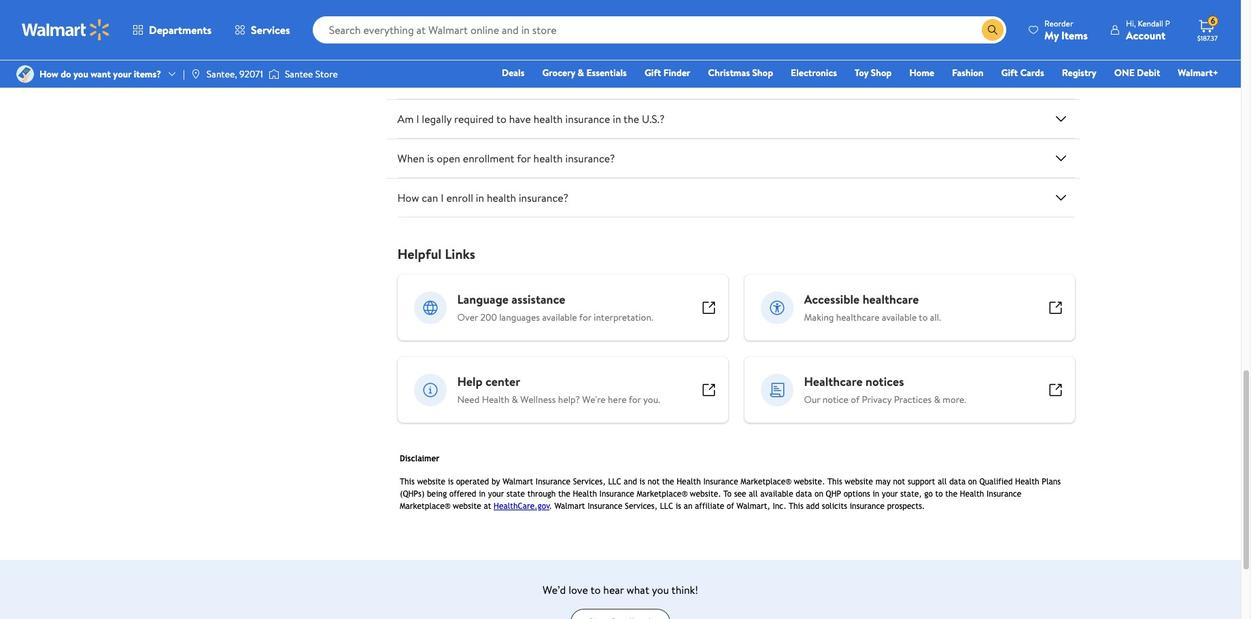 Task type: describe. For each thing, give the bounding box(es) containing it.
health down "am i legally required to have health insurance in the u.s.?"
[[533, 151, 563, 166]]

how can i enroll in health insurance?
[[397, 191, 568, 206]]

accessible healthcare making healthcare available to all.
[[804, 291, 941, 325]]

am i legally required to have health insurance in the u.s.?
[[397, 112, 665, 127]]

privacy
[[862, 393, 892, 407]]

all.
[[930, 311, 941, 325]]

healthcare
[[804, 374, 863, 391]]

practices
[[894, 393, 932, 407]]

toy shop link
[[849, 65, 898, 80]]

want
[[91, 67, 111, 81]]

cards
[[1020, 66, 1044, 80]]

0 vertical spatial to
[[496, 112, 506, 127]]

languages
[[499, 311, 540, 325]]

departments button
[[121, 14, 223, 46]]

Walmart Site-Wide search field
[[313, 16, 1006, 44]]

grocery & essentials
[[542, 66, 627, 80]]

help center. need health and wellness help? we're here for you. image
[[414, 374, 446, 406]]

think!
[[671, 583, 698, 598]]

helpful links
[[397, 245, 475, 263]]

accessible healthcare. making healthcare available to all. image
[[761, 292, 793, 324]]

i right am
[[416, 112, 419, 127]]

help center need health & wellness help? we're here for you.
[[457, 374, 660, 407]]

can
[[397, 72, 416, 87]]

how for how do you want your items?
[[39, 67, 58, 81]]

registry link
[[1056, 65, 1103, 80]]

your
[[113, 67, 131, 81]]

more.
[[943, 393, 966, 407]]

helpful
[[397, 245, 442, 263]]

here
[[608, 393, 627, 407]]

when is open enrollment for health insurance?
[[397, 151, 615, 166]]

services button
[[223, 14, 302, 46]]

gift finder
[[645, 66, 690, 80]]

want?
[[501, 72, 529, 87]]

links
[[445, 245, 475, 263]]

services
[[251, 22, 290, 37]]

the
[[624, 112, 639, 127]]

i left the see
[[419, 72, 422, 87]]

see
[[424, 72, 440, 87]]

have
[[509, 112, 531, 127]]

for inside language assistance over 200 languages available for interpretation.
[[579, 311, 591, 325]]

electronics link
[[785, 65, 843, 80]]

healthcare notices. our notice of privacy practices and more. image
[[761, 374, 793, 406]]

what
[[627, 583, 649, 598]]

open
[[437, 151, 460, 166]]

how can i afford health insurance?
[[397, 33, 560, 48]]

making
[[804, 311, 834, 325]]

santee store
[[285, 67, 338, 81]]

$187.37
[[1197, 33, 1218, 43]]

notices
[[866, 374, 904, 391]]

christmas shop link
[[702, 65, 779, 80]]

any
[[443, 72, 459, 87]]

interpretation.
[[594, 311, 653, 325]]

grocery & essentials link
[[536, 65, 633, 80]]

debit
[[1137, 66, 1160, 80]]

& inside healthcare notices our notice of privacy practices & more.
[[934, 393, 940, 407]]

2 vertical spatial to
[[590, 583, 601, 598]]

do
[[61, 67, 71, 81]]

walmart image
[[22, 19, 110, 41]]

home link
[[903, 65, 940, 80]]

& inside help center need health & wellness help? we're here for you.
[[512, 393, 518, 407]]

p
[[1165, 17, 1170, 29]]

over
[[457, 311, 478, 325]]

 image for how do you want your items?
[[16, 65, 34, 83]]

santee, 92071
[[207, 67, 263, 81]]

0 horizontal spatial you
[[73, 67, 88, 81]]

|
[[183, 67, 185, 81]]

available inside language assistance over 200 languages available for interpretation.
[[542, 311, 577, 325]]

0 horizontal spatial in
[[476, 191, 484, 206]]

i left the deals
[[496, 72, 499, 87]]

you.
[[643, 393, 660, 407]]

gift for gift finder
[[645, 66, 661, 80]]

kendall
[[1138, 17, 1163, 29]]

insurance? for how can i enroll in health insurance?
[[519, 191, 568, 206]]

essentials
[[586, 66, 627, 80]]

one debit link
[[1108, 65, 1166, 80]]

afford
[[446, 33, 475, 48]]

enroll
[[446, 191, 473, 206]]

gift finder link
[[638, 65, 696, 80]]

we'd
[[543, 583, 566, 598]]

notice
[[823, 393, 848, 407]]

shop for toy shop
[[871, 66, 892, 80]]

wellness
[[520, 393, 556, 407]]

help?
[[558, 393, 580, 407]]

required
[[454, 112, 494, 127]]

language assistance. over 200 languages available for interpretation. image
[[414, 292, 446, 324]]

shop for christmas shop
[[752, 66, 773, 80]]

how for how can i afford health insurance?
[[397, 33, 419, 48]]

available inside 'accessible healthcare making healthcare available to all.'
[[882, 311, 917, 325]]

can for enroll
[[422, 191, 438, 206]]

0 vertical spatial insurance?
[[510, 33, 560, 48]]

home
[[909, 66, 934, 80]]

when
[[397, 151, 425, 166]]

health down when is open enrollment for health insurance?
[[487, 191, 516, 206]]



Task type: locate. For each thing, give the bounding box(es) containing it.
when is open enrollment for health insurance? image
[[1053, 150, 1069, 167]]

1 vertical spatial for
[[579, 311, 591, 325]]

i left enroll
[[441, 191, 444, 206]]

1 vertical spatial to
[[919, 311, 928, 325]]

in right enroll
[[476, 191, 484, 206]]

health
[[482, 393, 509, 407]]

health right have
[[534, 112, 563, 127]]

1 gift from the left
[[645, 66, 661, 80]]

how down when
[[397, 191, 419, 206]]

you right do
[[73, 67, 88, 81]]

insurance
[[565, 112, 610, 127]]

christmas shop
[[708, 66, 773, 80]]

0 vertical spatial healthcare
[[863, 291, 919, 308]]

my
[[1044, 28, 1059, 42]]

registry
[[1062, 66, 1097, 80]]

hear
[[603, 583, 624, 598]]

1 vertical spatial you
[[652, 583, 669, 598]]

available left the all.
[[882, 311, 917, 325]]

2 vertical spatial insurance?
[[519, 191, 568, 206]]

accessible
[[804, 291, 860, 308]]

insurance?
[[510, 33, 560, 48], [565, 151, 615, 166], [519, 191, 568, 206]]

center
[[486, 374, 520, 391]]

0 vertical spatial in
[[613, 112, 621, 127]]

how up can
[[397, 33, 419, 48]]

can
[[422, 33, 438, 48], [422, 191, 438, 206]]

 image left do
[[16, 65, 34, 83]]

we'd love to hear what you think!
[[543, 583, 698, 598]]

2 horizontal spatial to
[[919, 311, 928, 325]]

store
[[315, 67, 338, 81]]

for left you.
[[629, 393, 641, 407]]

& right the health
[[512, 393, 518, 407]]

one
[[1114, 66, 1135, 80]]

insurance? for when is open enrollment for health insurance?
[[565, 151, 615, 166]]

electronics
[[791, 66, 837, 80]]

1 vertical spatial insurance?
[[565, 151, 615, 166]]

1 horizontal spatial available
[[882, 311, 917, 325]]

can i see any doctor i want?
[[397, 72, 529, 87]]

you
[[73, 67, 88, 81], [652, 583, 669, 598]]

deals link
[[496, 65, 531, 80]]

& left "more."
[[934, 393, 940, 407]]

can left enroll
[[422, 191, 438, 206]]

healthcare notices our notice of privacy practices & more.
[[804, 374, 966, 407]]

one debit
[[1114, 66, 1160, 80]]

0 horizontal spatial to
[[496, 112, 506, 127]]

92071
[[239, 67, 263, 81]]

search icon image
[[987, 24, 998, 35]]

insurance? down when is open enrollment for health insurance?
[[519, 191, 568, 206]]

0 horizontal spatial for
[[517, 151, 531, 166]]

to inside 'accessible healthcare making healthcare available to all.'
[[919, 311, 928, 325]]

2 gift from the left
[[1001, 66, 1018, 80]]

shop right christmas
[[752, 66, 773, 80]]

1 horizontal spatial &
[[578, 66, 584, 80]]

1 can from the top
[[422, 33, 438, 48]]

is
[[427, 151, 434, 166]]

finder
[[663, 66, 690, 80]]

2 horizontal spatial for
[[629, 393, 641, 407]]

0 vertical spatial for
[[517, 151, 531, 166]]

1 horizontal spatial in
[[613, 112, 621, 127]]

 image
[[16, 65, 34, 83], [190, 69, 201, 80]]

account
[[1126, 28, 1166, 42]]

0 horizontal spatial &
[[512, 393, 518, 407]]

assistance
[[512, 291, 565, 308]]

i left "afford"
[[441, 33, 444, 48]]

toy
[[855, 66, 869, 80]]

2 shop from the left
[[871, 66, 892, 80]]

walmart+ link
[[1172, 65, 1225, 80]]

our
[[804, 393, 820, 407]]

hi,
[[1126, 17, 1136, 29]]

legally
[[422, 112, 452, 127]]

0 horizontal spatial  image
[[16, 65, 34, 83]]

healthcare down accessible in the right top of the page
[[836, 311, 880, 325]]

hi, kendall p account
[[1126, 17, 1170, 42]]

insurance? up deals link
[[510, 33, 560, 48]]

2 vertical spatial for
[[629, 393, 641, 407]]

can left "afford"
[[422, 33, 438, 48]]

1 vertical spatial can
[[422, 191, 438, 206]]

gift cards link
[[995, 65, 1050, 80]]

& right grocery
[[578, 66, 584, 80]]

deals
[[502, 66, 525, 80]]

0 vertical spatial you
[[73, 67, 88, 81]]

1 vertical spatial healthcare
[[836, 311, 880, 325]]

available down 'assistance'
[[542, 311, 577, 325]]

am
[[397, 112, 414, 127]]

to left have
[[496, 112, 506, 127]]

0 vertical spatial how
[[397, 33, 419, 48]]

how do you want your items?
[[39, 67, 161, 81]]

gift cards
[[1001, 66, 1044, 80]]

 image
[[269, 67, 279, 81]]

2 horizontal spatial &
[[934, 393, 940, 407]]

1 available from the left
[[542, 311, 577, 325]]

love
[[569, 583, 588, 598]]

items?
[[134, 67, 161, 81]]

departments
[[149, 22, 212, 37]]

for inside help center need health & wellness help? we're here for you.
[[629, 393, 641, 407]]

insurance? down insurance
[[565, 151, 615, 166]]

1 vertical spatial in
[[476, 191, 484, 206]]

2 can from the top
[[422, 191, 438, 206]]

healthcare
[[863, 291, 919, 308], [836, 311, 880, 325]]

1 horizontal spatial gift
[[1001, 66, 1018, 80]]

0 horizontal spatial shop
[[752, 66, 773, 80]]

6 $187.37
[[1197, 15, 1218, 43]]

how left do
[[39, 67, 58, 81]]

gift
[[645, 66, 661, 80], [1001, 66, 1018, 80]]

1 shop from the left
[[752, 66, 773, 80]]

 image for santee, 92071
[[190, 69, 201, 80]]

2 available from the left
[[882, 311, 917, 325]]

in left "the" at the top
[[613, 112, 621, 127]]

language assistance over 200 languages available for interpretation.
[[457, 291, 653, 325]]

health right "afford"
[[478, 33, 507, 48]]

of
[[851, 393, 860, 407]]

0 vertical spatial can
[[422, 33, 438, 48]]

1 horizontal spatial shop
[[871, 66, 892, 80]]

santee,
[[207, 67, 237, 81]]

for left interpretation.
[[579, 311, 591, 325]]

language
[[457, 291, 509, 308]]

1 horizontal spatial  image
[[190, 69, 201, 80]]

we're
[[582, 393, 606, 407]]

1 horizontal spatial to
[[590, 583, 601, 598]]

enrollment
[[463, 151, 514, 166]]

200
[[480, 311, 497, 325]]

how can i enroll in health insurance? image
[[1053, 190, 1069, 206]]

need
[[457, 393, 480, 407]]

gift inside 'link'
[[1001, 66, 1018, 80]]

grocery
[[542, 66, 575, 80]]

 image right |
[[190, 69, 201, 80]]

you right what
[[652, 583, 669, 598]]

gift left finder
[[645, 66, 661, 80]]

6
[[1211, 15, 1215, 27]]

gift left cards
[[1001, 66, 1018, 80]]

0 horizontal spatial gift
[[645, 66, 661, 80]]

help
[[457, 374, 483, 391]]

santee
[[285, 67, 313, 81]]

to left the all.
[[919, 311, 928, 325]]

i
[[441, 33, 444, 48], [419, 72, 422, 87], [496, 72, 499, 87], [416, 112, 419, 127], [441, 191, 444, 206]]

fashion
[[952, 66, 984, 80]]

gift for gift cards
[[1001, 66, 1018, 80]]

health
[[478, 33, 507, 48], [534, 112, 563, 127], [533, 151, 563, 166], [487, 191, 516, 206]]

how for how can i enroll in health insurance?
[[397, 191, 419, 206]]

1 vertical spatial how
[[39, 67, 58, 81]]

toy shop
[[855, 66, 892, 80]]

&
[[578, 66, 584, 80], [512, 393, 518, 407], [934, 393, 940, 407]]

1 horizontal spatial you
[[652, 583, 669, 598]]

items
[[1061, 28, 1088, 42]]

for right enrollment on the left top of the page
[[517, 151, 531, 166]]

1 horizontal spatial for
[[579, 311, 591, 325]]

shop
[[752, 66, 773, 80], [871, 66, 892, 80]]

2 vertical spatial how
[[397, 191, 419, 206]]

reorder
[[1044, 17, 1073, 29]]

Search search field
[[313, 16, 1006, 44]]

0 horizontal spatial available
[[542, 311, 577, 325]]

u.s.?
[[642, 112, 665, 127]]

shop right toy
[[871, 66, 892, 80]]

healthcare right accessible in the right top of the page
[[863, 291, 919, 308]]

am i legally required to have health insurance in the u.s.? image
[[1053, 111, 1069, 127]]

to right love
[[590, 583, 601, 598]]

can for afford
[[422, 33, 438, 48]]

christmas
[[708, 66, 750, 80]]



Task type: vqa. For each thing, say whether or not it's contained in the screenshot.
item
no



